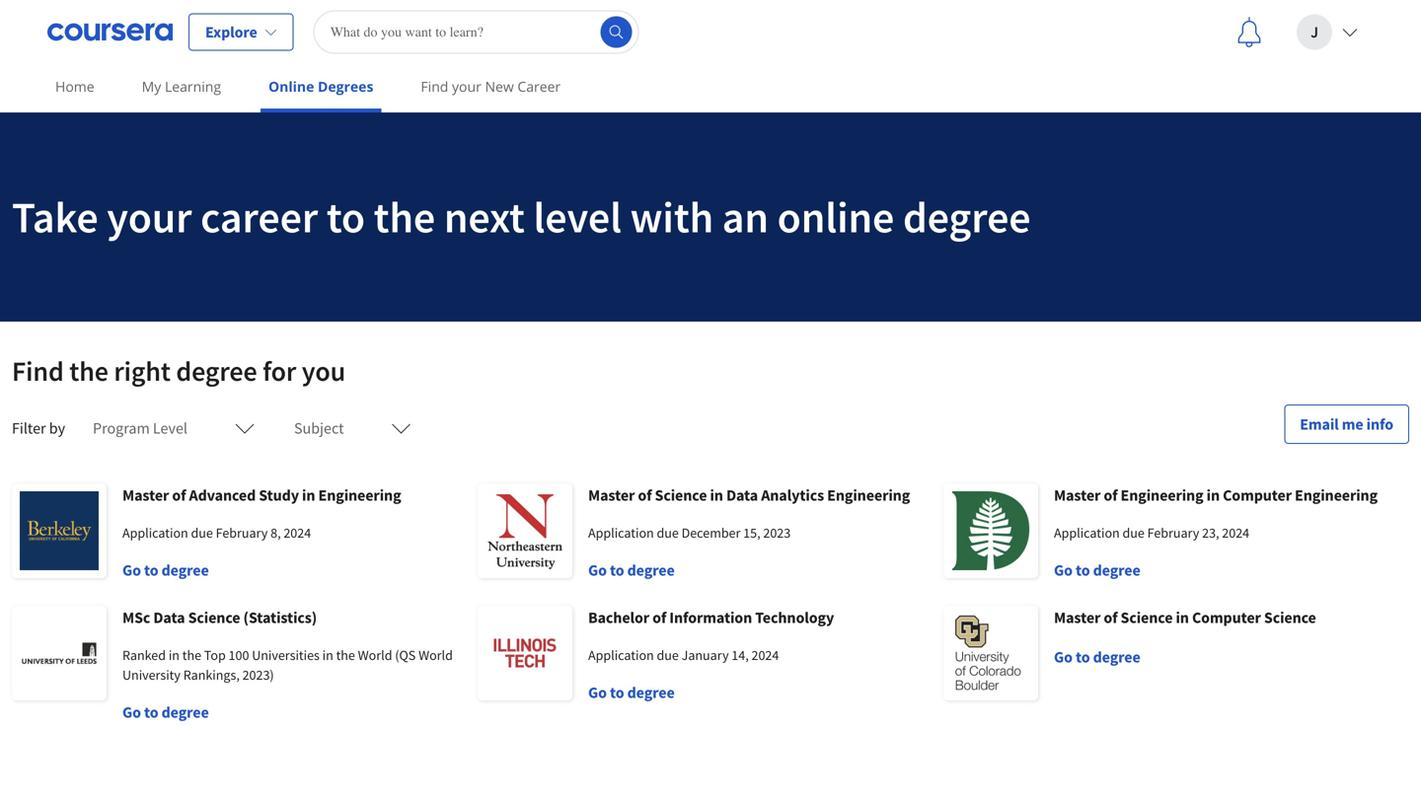 Task type: describe. For each thing, give the bounding box(es) containing it.
bachelor
[[588, 608, 649, 628]]

master for master of engineering in computer engineering
[[1054, 486, 1101, 505]]

due for science
[[657, 524, 679, 542]]

info
[[1367, 414, 1394, 434]]

msc
[[122, 608, 150, 628]]

find your new career link
[[413, 64, 569, 109]]

What do you want to learn? text field
[[314, 10, 639, 54]]

program
[[93, 418, 150, 438]]

home link
[[47, 64, 102, 109]]

find for find your new career
[[421, 77, 448, 96]]

2023)
[[242, 666, 274, 684]]

subject
[[294, 418, 344, 438]]

to right university of colorado boulder image
[[1076, 647, 1090, 667]]

by
[[49, 418, 65, 438]]

go to degree down "master of science in computer science"
[[1054, 647, 1140, 667]]

take
[[12, 189, 98, 244]]

computer for science
[[1192, 608, 1261, 628]]

(qs
[[395, 646, 416, 664]]

next
[[444, 189, 525, 244]]

february for engineering
[[1147, 524, 1199, 542]]

msc data science (statistics)
[[122, 608, 317, 628]]

to right career
[[327, 189, 365, 244]]

8,
[[271, 524, 281, 542]]

email me info
[[1300, 414, 1394, 434]]

of for master of engineering in computer engineering
[[1104, 486, 1118, 505]]

of for master of science in data analytics engineering
[[638, 486, 652, 505]]

coursera image
[[47, 16, 173, 48]]

email me info button
[[1284, 405, 1409, 444]]

career
[[200, 189, 318, 244]]

an
[[722, 189, 769, 244]]

for
[[263, 354, 296, 388]]

2 world from the left
[[419, 646, 453, 664]]

rankings,
[[183, 666, 240, 684]]

northeastern university image
[[478, 484, 572, 578]]

my learning link
[[134, 64, 229, 109]]

due for engineering
[[1123, 524, 1145, 542]]

master of engineering in computer engineering
[[1054, 486, 1378, 505]]

master of advanced study in engineering
[[122, 486, 401, 505]]

filter by
[[12, 418, 65, 438]]

december
[[682, 524, 741, 542]]

find your new career
[[421, 77, 561, 96]]

to for bachelor of information technology
[[610, 683, 624, 703]]

computer for engineering
[[1223, 486, 1292, 505]]

go to degree for master of engineering in computer engineering
[[1054, 561, 1140, 580]]

master of science in computer science
[[1054, 608, 1316, 628]]

science for the
[[188, 608, 240, 628]]

the left the right
[[69, 354, 108, 388]]

level
[[533, 189, 622, 244]]

the left next
[[374, 189, 435, 244]]

find for find the right degree for you
[[12, 354, 64, 388]]

23,
[[1202, 524, 1219, 542]]

career
[[518, 77, 561, 96]]

4 engineering from the left
[[1295, 486, 1378, 505]]

go for bachelor of information technology
[[588, 683, 607, 703]]

2024 for in
[[284, 524, 311, 542]]

2 engineering from the left
[[827, 486, 910, 505]]

advanced
[[189, 486, 256, 505]]

my
[[142, 77, 161, 96]]

me
[[1342, 414, 1363, 434]]

to for master of science in data analytics engineering
[[610, 561, 624, 580]]

ranked
[[122, 646, 166, 664]]

2023
[[763, 524, 791, 542]]

in right "study"
[[302, 486, 315, 505]]

in right 'universities'
[[322, 646, 333, 664]]

university of leeds image
[[12, 606, 107, 701]]

information
[[669, 608, 752, 628]]

master for master of science in computer science
[[1054, 608, 1101, 628]]

online degrees link
[[261, 64, 381, 113]]

master for master of advanced study in engineering
[[122, 486, 169, 505]]

(statistics)
[[243, 608, 317, 628]]

go to degree for master of advanced study in engineering
[[122, 561, 209, 580]]

university of colorado boulder image
[[943, 606, 1038, 701]]

go for msc data science (statistics)
[[122, 703, 141, 722]]

take your career to the next level with an online degree
[[12, 189, 1031, 244]]

top
[[204, 646, 226, 664]]



Task type: locate. For each thing, give the bounding box(es) containing it.
master
[[122, 486, 169, 505], [588, 486, 635, 505], [1054, 486, 1101, 505], [1054, 608, 1101, 628]]

find the right degree for you
[[12, 354, 345, 388]]

science
[[655, 486, 707, 505], [188, 608, 240, 628], [1121, 608, 1173, 628], [1264, 608, 1316, 628]]

of up application due february 23, 2024
[[1104, 486, 1118, 505]]

level
[[153, 418, 187, 438]]

home
[[55, 77, 94, 96]]

learning
[[165, 77, 221, 96]]

1 engineering from the left
[[318, 486, 401, 505]]

computer
[[1223, 486, 1292, 505], [1192, 608, 1261, 628]]

0 vertical spatial data
[[726, 486, 758, 505]]

filter
[[12, 418, 46, 438]]

1 world from the left
[[358, 646, 392, 664]]

technology
[[755, 608, 834, 628]]

go to degree
[[122, 561, 209, 580], [588, 561, 675, 580], [1054, 561, 1140, 580], [1054, 647, 1140, 667], [588, 683, 675, 703], [122, 703, 209, 722]]

master of science in data analytics engineering
[[588, 486, 910, 505]]

go to degree up bachelor
[[588, 561, 675, 580]]

dartmouth college image
[[943, 484, 1038, 578]]

master up the application due december 15, 2023
[[588, 486, 635, 505]]

2 horizontal spatial 2024
[[1222, 524, 1250, 542]]

go to degree for msc data science (statistics)
[[122, 703, 209, 722]]

due for information
[[657, 646, 679, 664]]

to up msc
[[144, 561, 158, 580]]

of for master of science in computer science
[[1104, 608, 1118, 628]]

1 vertical spatial your
[[107, 189, 192, 244]]

15,
[[743, 524, 760, 542]]

0 horizontal spatial find
[[12, 354, 64, 388]]

find left new
[[421, 77, 448, 96]]

degrees
[[318, 77, 373, 96]]

to for master of advanced study in engineering
[[144, 561, 158, 580]]

go to degree down university at left bottom
[[122, 703, 209, 722]]

2 february from the left
[[1147, 524, 1199, 542]]

your inside find your new career 'link'
[[452, 77, 481, 96]]

explore button
[[188, 13, 294, 51]]

science for degree
[[1121, 608, 1173, 628]]

new
[[485, 77, 514, 96]]

go down bachelor
[[588, 683, 607, 703]]

due for advanced
[[191, 524, 213, 542]]

online
[[268, 77, 314, 96]]

due left 'january' on the bottom
[[657, 646, 679, 664]]

due left 23,
[[1123, 524, 1145, 542]]

application due december 15, 2023
[[588, 524, 791, 542]]

2024 for computer
[[1222, 524, 1250, 542]]

find up filter by
[[12, 354, 64, 388]]

go to degree up msc
[[122, 561, 209, 580]]

0 horizontal spatial your
[[107, 189, 192, 244]]

engineering right analytics
[[827, 486, 910, 505]]

2024
[[284, 524, 311, 542], [1222, 524, 1250, 542], [752, 646, 779, 664]]

to
[[327, 189, 365, 244], [144, 561, 158, 580], [610, 561, 624, 580], [1076, 561, 1090, 580], [1076, 647, 1090, 667], [610, 683, 624, 703], [144, 703, 158, 722]]

go for master of engineering in computer engineering
[[1054, 561, 1073, 580]]

1 horizontal spatial data
[[726, 486, 758, 505]]

1 horizontal spatial 2024
[[752, 646, 779, 664]]

0 horizontal spatial data
[[153, 608, 185, 628]]

due
[[191, 524, 213, 542], [657, 524, 679, 542], [1123, 524, 1145, 542], [657, 646, 679, 664]]

to down bachelor
[[610, 683, 624, 703]]

due down advanced
[[191, 524, 213, 542]]

1 vertical spatial computer
[[1192, 608, 1261, 628]]

in right ranked
[[169, 646, 180, 664]]

1 horizontal spatial february
[[1147, 524, 1199, 542]]

of for bachelor of information technology
[[652, 608, 666, 628]]

explore
[[205, 22, 257, 42]]

degree
[[903, 189, 1031, 244], [176, 354, 257, 388], [161, 561, 209, 580], [627, 561, 675, 580], [1093, 561, 1140, 580], [1093, 647, 1140, 667], [627, 683, 675, 703], [161, 703, 209, 722]]

bachelor of information technology
[[588, 608, 834, 628]]

j
[[1311, 22, 1318, 42]]

your
[[452, 77, 481, 96], [107, 189, 192, 244]]

of left advanced
[[172, 486, 186, 505]]

engineering down email me info button at bottom
[[1295, 486, 1378, 505]]

world right (qs
[[419, 646, 453, 664]]

of right bachelor
[[652, 608, 666, 628]]

right
[[114, 354, 171, 388]]

go to degree for bachelor of information technology
[[588, 683, 675, 703]]

your for career
[[107, 189, 192, 244]]

of for master of advanced study in engineering
[[172, 486, 186, 505]]

go to degree down application due february 23, 2024
[[1054, 561, 1140, 580]]

application for master of advanced study in engineering
[[122, 524, 188, 542]]

online degrees
[[268, 77, 373, 96]]

2024 right 23,
[[1222, 524, 1250, 542]]

application up bachelor
[[588, 524, 654, 542]]

subject button
[[282, 405, 423, 452]]

0 vertical spatial computer
[[1223, 486, 1292, 505]]

1 horizontal spatial your
[[452, 77, 481, 96]]

go for master of science in data analytics engineering
[[588, 561, 607, 580]]

master for master of science in data analytics engineering
[[588, 486, 635, 505]]

2024 right 8,
[[284, 524, 311, 542]]

with
[[630, 189, 714, 244]]

application down bachelor
[[588, 646, 654, 664]]

14,
[[732, 646, 749, 664]]

application due february 23, 2024
[[1054, 524, 1250, 542]]

go right university of colorado boulder image
[[1054, 647, 1073, 667]]

go down university at left bottom
[[122, 703, 141, 722]]

go up bachelor
[[588, 561, 607, 580]]

master right university of colorado boulder image
[[1054, 608, 1101, 628]]

february left 23,
[[1147, 524, 1199, 542]]

find inside 'link'
[[421, 77, 448, 96]]

engineering
[[318, 486, 401, 505], [827, 486, 910, 505], [1121, 486, 1204, 505], [1295, 486, 1378, 505]]

application for bachelor of information technology
[[588, 646, 654, 664]]

of
[[172, 486, 186, 505], [638, 486, 652, 505], [1104, 486, 1118, 505], [652, 608, 666, 628], [1104, 608, 1118, 628]]

master up application due february 23, 2024
[[1054, 486, 1101, 505]]

j button
[[1281, 0, 1374, 64]]

2024 right 14,
[[752, 646, 779, 664]]

study
[[259, 486, 299, 505]]

application
[[122, 524, 188, 542], [588, 524, 654, 542], [1054, 524, 1120, 542], [588, 646, 654, 664]]

science for december
[[655, 486, 707, 505]]

1 vertical spatial find
[[12, 354, 64, 388]]

application up msc
[[122, 524, 188, 542]]

to up bachelor
[[610, 561, 624, 580]]

your right take
[[107, 189, 192, 244]]

data
[[726, 486, 758, 505], [153, 608, 185, 628]]

program level button
[[81, 405, 266, 452]]

application right dartmouth college image
[[1054, 524, 1120, 542]]

due left the december
[[657, 524, 679, 542]]

3 engineering from the left
[[1121, 486, 1204, 505]]

world left (qs
[[358, 646, 392, 664]]

the left (qs
[[336, 646, 355, 664]]

0 vertical spatial find
[[421, 77, 448, 96]]

go
[[122, 561, 141, 580], [588, 561, 607, 580], [1054, 561, 1073, 580], [1054, 647, 1073, 667], [588, 683, 607, 703], [122, 703, 141, 722]]

in up 23,
[[1207, 486, 1220, 505]]

program level
[[93, 418, 187, 438]]

0 vertical spatial your
[[452, 77, 481, 96]]

1 horizontal spatial world
[[419, 646, 453, 664]]

data right msc
[[153, 608, 185, 628]]

february
[[216, 524, 268, 542], [1147, 524, 1199, 542]]

to down university at left bottom
[[144, 703, 158, 722]]

university of california, berkeley image
[[12, 484, 107, 578]]

february left 8,
[[216, 524, 268, 542]]

january
[[682, 646, 729, 664]]

university
[[122, 666, 181, 684]]

go to degree for master of science in data analytics engineering
[[588, 561, 675, 580]]

in
[[302, 486, 315, 505], [710, 486, 723, 505], [1207, 486, 1220, 505], [1176, 608, 1189, 628], [169, 646, 180, 664], [322, 646, 333, 664]]

to for master of engineering in computer engineering
[[1076, 561, 1090, 580]]

data up 15,
[[726, 486, 758, 505]]

go right dartmouth college image
[[1054, 561, 1073, 580]]

engineering up application due february 23, 2024
[[1121, 486, 1204, 505]]

engineering down subject popup button
[[318, 486, 401, 505]]

online
[[777, 189, 894, 244]]

1 horizontal spatial find
[[421, 77, 448, 96]]

100
[[229, 646, 249, 664]]

to for msc data science (statistics)
[[144, 703, 158, 722]]

in up the december
[[710, 486, 723, 505]]

in down application due february 23, 2024
[[1176, 608, 1189, 628]]

world
[[358, 646, 392, 664], [419, 646, 453, 664]]

go for master of advanced study in engineering
[[122, 561, 141, 580]]

your for new
[[452, 77, 481, 96]]

1 vertical spatial data
[[153, 608, 185, 628]]

to down application due february 23, 2024
[[1076, 561, 1090, 580]]

illinois tech image
[[478, 606, 572, 701]]

the left the top
[[182, 646, 201, 664]]

your left new
[[452, 77, 481, 96]]

go up msc
[[122, 561, 141, 580]]

application for master of engineering in computer engineering
[[1054, 524, 1120, 542]]

application due february 8, 2024
[[122, 524, 311, 542]]

find
[[421, 77, 448, 96], [12, 354, 64, 388]]

email
[[1300, 414, 1339, 434]]

master down program level
[[122, 486, 169, 505]]

None search field
[[314, 10, 639, 54]]

application for master of science in data analytics engineering
[[588, 524, 654, 542]]

universities
[[252, 646, 320, 664]]

of down application due february 23, 2024
[[1104, 608, 1118, 628]]

0 horizontal spatial february
[[216, 524, 268, 542]]

my learning
[[142, 77, 221, 96]]

go to degree down application due january 14, 2024
[[588, 683, 675, 703]]

ranked in the top 100 universities in the world (qs world university rankings, 2023)
[[122, 646, 453, 684]]

application due january 14, 2024
[[588, 646, 779, 664]]

analytics
[[761, 486, 824, 505]]

you
[[302, 354, 345, 388]]

1 february from the left
[[216, 524, 268, 542]]

0 horizontal spatial world
[[358, 646, 392, 664]]

february for advanced
[[216, 524, 268, 542]]

0 horizontal spatial 2024
[[284, 524, 311, 542]]

the
[[374, 189, 435, 244], [69, 354, 108, 388], [182, 646, 201, 664], [336, 646, 355, 664]]

of up the application due december 15, 2023
[[638, 486, 652, 505]]



Task type: vqa. For each thing, say whether or not it's contained in the screenshot.
exam, to the left
no



